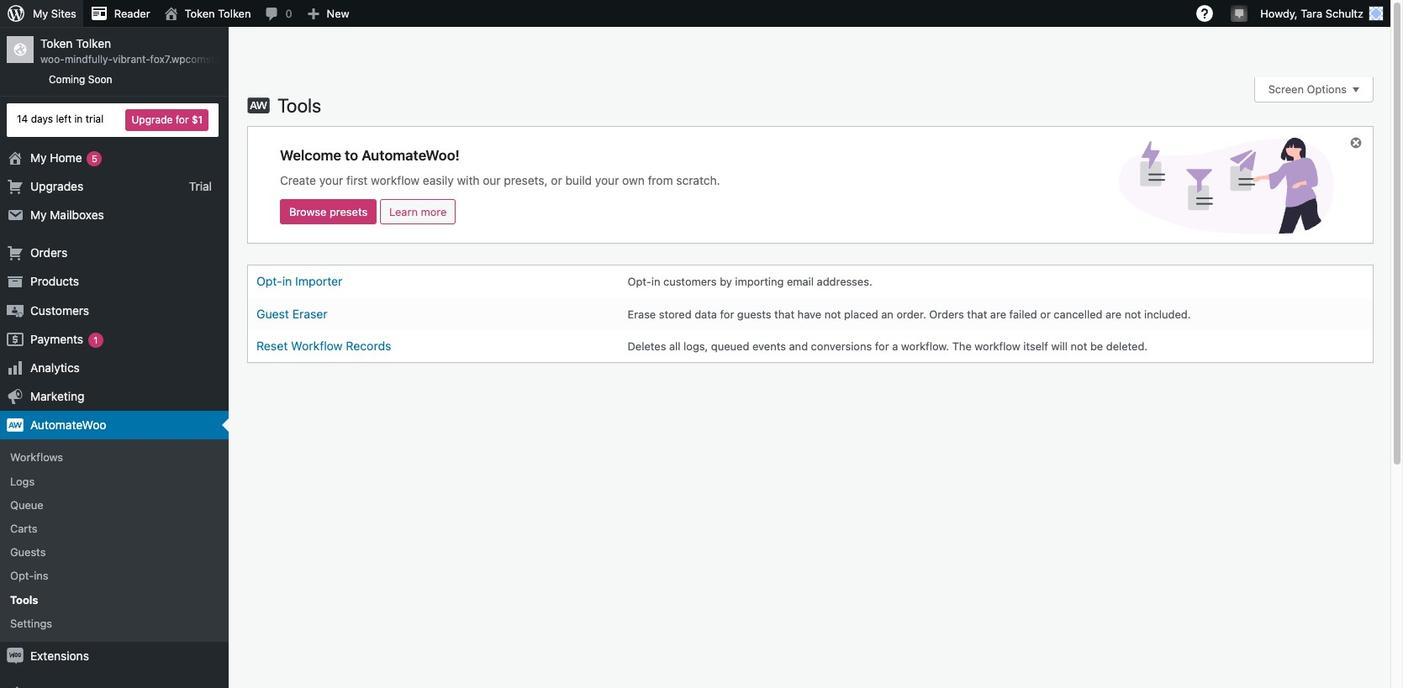 Task type: describe. For each thing, give the bounding box(es) containing it.
ins
[[34, 570, 48, 583]]

data
[[695, 308, 717, 321]]

tara
[[1301, 7, 1323, 20]]

tolken for token tolken woo-mindfully-vibrant-fox7.wpcomstaging.com coming soon
[[76, 36, 111, 50]]

2 are from the left
[[1106, 308, 1122, 321]]

upgrade for $1 button
[[126, 109, 209, 131]]

customers
[[30, 303, 89, 318]]

with
[[457, 173, 480, 188]]

deletes
[[628, 340, 667, 353]]

failed
[[1010, 308, 1038, 321]]

presets,
[[504, 173, 548, 188]]

marketing link
[[0, 383, 229, 412]]

importer
[[295, 274, 343, 289]]

5
[[92, 153, 97, 164]]

settings
[[10, 617, 52, 631]]

options
[[1308, 83, 1348, 96]]

left
[[56, 113, 72, 125]]

to
[[345, 147, 358, 164]]

customers link
[[0, 297, 229, 325]]

days
[[31, 113, 53, 125]]

2 vertical spatial for
[[875, 340, 890, 353]]

erase stored data for guests that have not placed an order. orders that are failed or cancelled are not included.
[[628, 308, 1192, 321]]

browse presets
[[289, 205, 368, 219]]

queue link
[[0, 494, 229, 517]]

guest
[[257, 307, 289, 321]]

0 vertical spatial workflow
[[371, 173, 420, 188]]

my home 5
[[30, 150, 97, 165]]

create
[[280, 173, 316, 188]]

analytics
[[30, 361, 80, 375]]

cancelled
[[1054, 308, 1103, 321]]

be
[[1091, 340, 1104, 353]]

logs,
[[684, 340, 709, 353]]

in for opt-in importer
[[282, 274, 292, 289]]

from
[[648, 173, 673, 188]]

welcome to automatewoo!
[[280, 147, 460, 164]]

tools link
[[0, 588, 229, 612]]

screen options button
[[1255, 77, 1374, 103]]

products
[[30, 274, 79, 289]]

deletes all logs, queued events and conversions for a workflow. the workflow itself will not be deleted.
[[628, 340, 1148, 353]]

scratch.
[[677, 173, 721, 188]]

will
[[1052, 340, 1068, 353]]

vibrant-
[[113, 53, 150, 66]]

guests
[[10, 546, 46, 560]]

payments
[[30, 332, 83, 346]]

0 link
[[258, 0, 299, 27]]

my sites link
[[0, 0, 83, 27]]

guest eraser link
[[257, 307, 328, 321]]

events
[[753, 340, 786, 353]]

trial
[[189, 179, 212, 193]]

opt-ins
[[10, 570, 48, 583]]

guest eraser
[[257, 307, 328, 321]]

learn more
[[389, 205, 447, 219]]

own
[[623, 173, 645, 188]]

opt-in importer
[[257, 274, 343, 289]]

extensions link
[[0, 643, 229, 671]]

opt-in customers by importing email addresses.
[[628, 275, 873, 289]]

workflows link
[[0, 446, 229, 470]]

welcome
[[280, 147, 342, 164]]

an
[[882, 308, 894, 321]]

my sites
[[33, 7, 76, 20]]

2 your from the left
[[595, 173, 619, 188]]

1 are from the left
[[991, 308, 1007, 321]]

my mailboxes link
[[0, 201, 229, 230]]

fox7.wpcomstaging.com
[[150, 53, 264, 66]]

my for my sites
[[33, 7, 48, 20]]

0 horizontal spatial not
[[825, 308, 842, 321]]

reader
[[114, 7, 150, 20]]

trial
[[86, 113, 104, 125]]

$1
[[192, 113, 203, 126]]

upgrade for $1
[[132, 113, 203, 126]]

itself
[[1024, 340, 1049, 353]]

my mailboxes
[[30, 208, 104, 222]]

0 vertical spatial or
[[551, 173, 562, 188]]

presets
[[330, 205, 368, 219]]

our
[[483, 173, 501, 188]]

screen options
[[1269, 83, 1348, 96]]

tolken for token tolken
[[218, 7, 251, 20]]

orders link
[[0, 239, 229, 268]]

automatewoo link
[[0, 412, 229, 440]]

automatewoo
[[30, 418, 106, 433]]

1
[[94, 335, 98, 345]]

workflow
[[291, 339, 343, 353]]

home
[[50, 150, 82, 165]]



Task type: locate. For each thing, give the bounding box(es) containing it.
in left customers
[[652, 275, 661, 289]]

mailboxes
[[50, 208, 104, 222]]

browse
[[289, 205, 327, 219]]

payments 1
[[30, 332, 98, 346]]

orders inside orders link
[[30, 246, 67, 260]]

2 that from the left
[[968, 308, 988, 321]]

my inside 'toolbar' 'navigation'
[[33, 7, 48, 20]]

token up woo-
[[40, 36, 73, 50]]

erase
[[628, 308, 656, 321]]

1 vertical spatial tolken
[[76, 36, 111, 50]]

more
[[421, 205, 447, 219]]

my left sites on the left of the page
[[33, 7, 48, 20]]

1 horizontal spatial token
[[185, 7, 215, 20]]

workflow down automatewoo!
[[371, 173, 420, 188]]

my left home
[[30, 150, 47, 165]]

14 days left in trial
[[17, 113, 104, 125]]

in right left
[[74, 113, 83, 125]]

for inside 'button'
[[176, 113, 189, 126]]

2 vertical spatial my
[[30, 208, 47, 222]]

toolbar navigation
[[0, 0, 1391, 30]]

workflows
[[10, 451, 63, 465]]

marketing
[[30, 390, 84, 404]]

for right data
[[720, 308, 735, 321]]

learn
[[389, 205, 418, 219]]

opt-ins link
[[0, 565, 229, 588]]

by
[[720, 275, 732, 289]]

token inside token tolken woo-mindfully-vibrant-fox7.wpcomstaging.com coming soon
[[40, 36, 73, 50]]

reset workflow records link
[[257, 339, 392, 353]]

1 horizontal spatial workflow
[[975, 340, 1021, 353]]

token tolken
[[185, 7, 251, 20]]

deleted.
[[1107, 340, 1148, 353]]

1 vertical spatial tools
[[10, 593, 38, 607]]

notification image
[[1233, 6, 1247, 19]]

browse presets link
[[280, 199, 377, 225]]

and
[[789, 340, 808, 353]]

orders
[[30, 246, 67, 260], [930, 308, 965, 321]]

or left build
[[551, 173, 562, 188]]

0 horizontal spatial orders
[[30, 246, 67, 260]]

that
[[775, 308, 795, 321], [968, 308, 988, 321]]

logs
[[10, 475, 35, 488]]

are up deleted.
[[1106, 308, 1122, 321]]

are left failed
[[991, 308, 1007, 321]]

placed
[[845, 308, 879, 321]]

1 horizontal spatial your
[[595, 173, 619, 188]]

1 horizontal spatial for
[[720, 308, 735, 321]]

opt- for opt-in importer
[[257, 274, 282, 289]]

0 vertical spatial orders
[[30, 246, 67, 260]]

1 horizontal spatial that
[[968, 308, 988, 321]]

records
[[346, 339, 392, 353]]

included.
[[1145, 308, 1192, 321]]

email
[[787, 275, 814, 289]]

a
[[893, 340, 899, 353]]

opt- up erase
[[628, 275, 652, 289]]

tolken left 0 link
[[218, 7, 251, 20]]

14
[[17, 113, 28, 125]]

1 vertical spatial workflow
[[975, 340, 1021, 353]]

my
[[33, 7, 48, 20], [30, 150, 47, 165], [30, 208, 47, 222]]

2 horizontal spatial for
[[875, 340, 890, 353]]

order.
[[897, 308, 927, 321]]

are
[[991, 308, 1007, 321], [1106, 308, 1122, 321]]

opt- inside "opt-ins" link
[[10, 570, 34, 583]]

token for token tolken woo-mindfully-vibrant-fox7.wpcomstaging.com coming soon
[[40, 36, 73, 50]]

tolken
[[218, 7, 251, 20], [76, 36, 111, 50]]

token inside 'toolbar' 'navigation'
[[185, 7, 215, 20]]

carts link
[[0, 517, 229, 541]]

settings link
[[0, 612, 229, 636]]

0 horizontal spatial tools
[[10, 593, 38, 607]]

new link
[[299, 0, 356, 27]]

0
[[286, 7, 292, 20]]

0 vertical spatial my
[[33, 7, 48, 20]]

schultz
[[1326, 7, 1364, 20]]

1 horizontal spatial tolken
[[218, 7, 251, 20]]

0 horizontal spatial in
[[74, 113, 83, 125]]

1 your from the left
[[319, 173, 343, 188]]

0 horizontal spatial for
[[176, 113, 189, 126]]

workflow right the
[[975, 340, 1021, 353]]

that left have
[[775, 308, 795, 321]]

token
[[185, 7, 215, 20], [40, 36, 73, 50]]

not right have
[[825, 308, 842, 321]]

orders up the products
[[30, 246, 67, 260]]

your
[[319, 173, 343, 188], [595, 173, 619, 188]]

opt- up guest
[[257, 274, 282, 289]]

1 horizontal spatial are
[[1106, 308, 1122, 321]]

opt- for opt-in customers by importing email addresses.
[[628, 275, 652, 289]]

0 horizontal spatial token
[[40, 36, 73, 50]]

1 vertical spatial token
[[40, 36, 73, 50]]

tools up welcome
[[278, 94, 321, 117]]

screen
[[1269, 83, 1305, 96]]

main menu navigation
[[0, 27, 264, 689]]

extensions
[[30, 649, 89, 664]]

conversions
[[811, 340, 872, 353]]

0 vertical spatial tools
[[278, 94, 321, 117]]

0 vertical spatial tolken
[[218, 7, 251, 20]]

build
[[566, 173, 592, 188]]

new
[[327, 7, 350, 20]]

my for my mailboxes
[[30, 208, 47, 222]]

0 horizontal spatial tolken
[[76, 36, 111, 50]]

importing
[[735, 275, 784, 289]]

tools inside main menu navigation
[[10, 593, 38, 607]]

0 vertical spatial token
[[185, 7, 215, 20]]

the
[[953, 340, 972, 353]]

my down upgrades
[[30, 208, 47, 222]]

in for opt-in customers by importing email addresses.
[[652, 275, 661, 289]]

your left own
[[595, 173, 619, 188]]

howdy, tara schultz
[[1261, 7, 1364, 20]]

upgrades
[[30, 179, 83, 193]]

orders right 'order.'
[[930, 308, 965, 321]]

my inside 'link'
[[30, 208, 47, 222]]

0 horizontal spatial your
[[319, 173, 343, 188]]

first
[[347, 173, 368, 188]]

reader link
[[83, 0, 157, 27]]

tools
[[278, 94, 321, 117], [10, 593, 38, 607]]

eraser
[[293, 307, 328, 321]]

not
[[825, 308, 842, 321], [1125, 308, 1142, 321], [1071, 340, 1088, 353]]

0 horizontal spatial that
[[775, 308, 795, 321]]

in left importer at the top of the page
[[282, 274, 292, 289]]

customers
[[664, 275, 717, 289]]

0 horizontal spatial or
[[551, 173, 562, 188]]

1 vertical spatial my
[[30, 150, 47, 165]]

token for token tolken
[[185, 7, 215, 20]]

all
[[670, 340, 681, 353]]

tolken inside token tolken woo-mindfully-vibrant-fox7.wpcomstaging.com coming soon
[[76, 36, 111, 50]]

1 horizontal spatial or
[[1041, 308, 1051, 321]]

for left the $1
[[176, 113, 189, 126]]

1 vertical spatial for
[[720, 308, 735, 321]]

1 horizontal spatial tools
[[278, 94, 321, 117]]

not left be
[[1071, 340, 1088, 353]]

my for my home 5
[[30, 150, 47, 165]]

opt-in importer link
[[257, 274, 343, 289]]

guests link
[[0, 541, 229, 565]]

1 horizontal spatial not
[[1071, 340, 1088, 353]]

automatewoo!
[[362, 147, 460, 164]]

opt- down guests
[[10, 570, 34, 583]]

2 horizontal spatial in
[[652, 275, 661, 289]]

products link
[[0, 268, 229, 297]]

token tolken woo-mindfully-vibrant-fox7.wpcomstaging.com coming soon
[[40, 36, 264, 86]]

token tolken link
[[157, 0, 258, 27]]

workflow.
[[902, 340, 950, 353]]

or
[[551, 173, 562, 188], [1041, 308, 1051, 321]]

for left the a
[[875, 340, 890, 353]]

1 horizontal spatial orders
[[930, 308, 965, 321]]

1 horizontal spatial opt-
[[257, 274, 282, 289]]

token up fox7.wpcomstaging.com
[[185, 7, 215, 20]]

your left first
[[319, 173, 343, 188]]

or right failed
[[1041, 308, 1051, 321]]

tolken up mindfully-
[[76, 36, 111, 50]]

1 vertical spatial orders
[[930, 308, 965, 321]]

logs link
[[0, 470, 229, 494]]

1 that from the left
[[775, 308, 795, 321]]

1 horizontal spatial in
[[282, 274, 292, 289]]

addresses.
[[817, 275, 873, 289]]

stored
[[659, 308, 692, 321]]

that up the
[[968, 308, 988, 321]]

opt- for opt-ins
[[10, 570, 34, 583]]

easily
[[423, 173, 454, 188]]

woo-
[[40, 53, 65, 66]]

not up deleted.
[[1125, 308, 1142, 321]]

0 horizontal spatial workflow
[[371, 173, 420, 188]]

0 horizontal spatial are
[[991, 308, 1007, 321]]

tools down opt-ins
[[10, 593, 38, 607]]

tolken inside 'toolbar' 'navigation'
[[218, 7, 251, 20]]

queue
[[10, 499, 43, 512]]

in inside navigation
[[74, 113, 83, 125]]

learn more link
[[380, 199, 456, 225]]

soon
[[88, 73, 112, 86]]

mindfully-
[[65, 53, 113, 66]]

workflow
[[371, 173, 420, 188], [975, 340, 1021, 353]]

2 horizontal spatial not
[[1125, 308, 1142, 321]]

reset workflow records
[[257, 339, 392, 353]]

1 vertical spatial or
[[1041, 308, 1051, 321]]

0 horizontal spatial opt-
[[10, 570, 34, 583]]

2 horizontal spatial opt-
[[628, 275, 652, 289]]

0 vertical spatial for
[[176, 113, 189, 126]]

queued
[[711, 340, 750, 353]]

reset
[[257, 339, 288, 353]]



Task type: vqa. For each thing, say whether or not it's contained in the screenshot.


